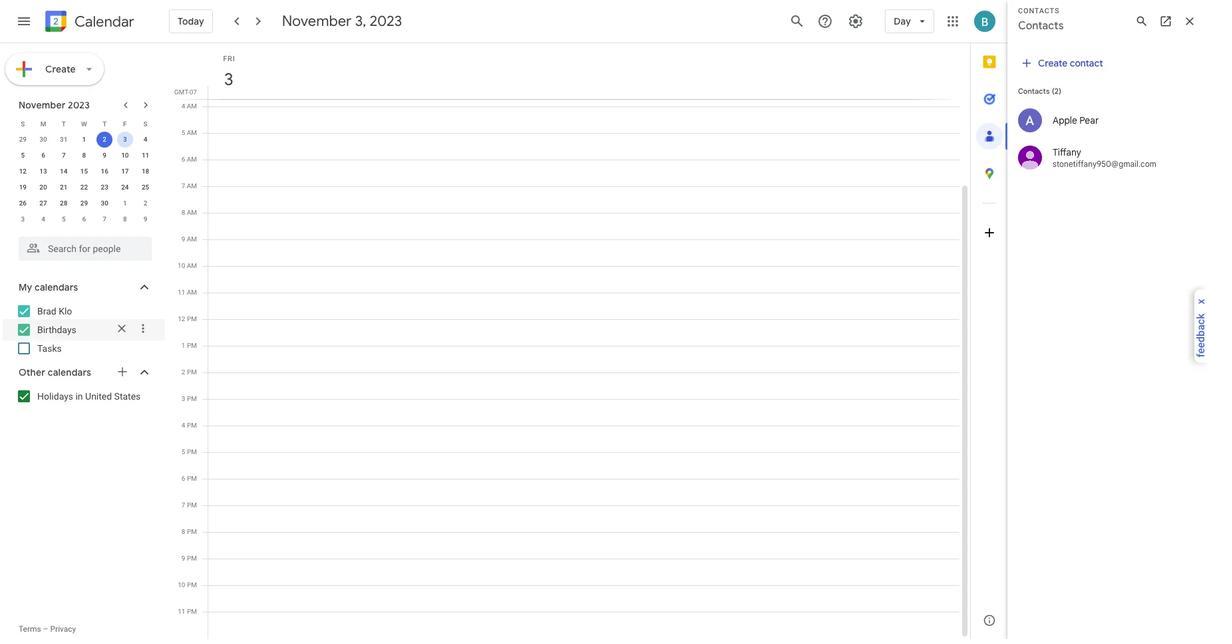 Task type: locate. For each thing, give the bounding box(es) containing it.
settings menu image
[[849, 13, 865, 29]]

8 pm from the top
[[187, 502, 197, 509]]

2
[[103, 136, 107, 143], [144, 200, 147, 207], [182, 369, 185, 376]]

december 9 element
[[138, 212, 154, 228]]

7 inside 'december 7' element
[[103, 216, 107, 223]]

5 am from the top
[[187, 209, 197, 216]]

row containing 3
[[13, 212, 156, 228]]

row group
[[13, 132, 156, 228]]

1 vertical spatial 11
[[178, 289, 185, 296]]

pm down 8 pm
[[187, 555, 197, 563]]

28 element
[[56, 196, 72, 212]]

9 pm from the top
[[187, 529, 197, 536]]

1 vertical spatial 2
[[144, 200, 147, 207]]

am down 8 am
[[187, 236, 197, 243]]

10 inside row
[[121, 152, 129, 159]]

main drawer image
[[16, 13, 32, 29]]

pm
[[187, 316, 197, 323], [187, 342, 197, 350], [187, 369, 197, 376], [187, 396, 197, 403], [187, 422, 197, 430], [187, 449, 197, 456], [187, 475, 197, 483], [187, 502, 197, 509], [187, 529, 197, 536], [187, 555, 197, 563], [187, 582, 197, 589], [187, 609, 197, 616]]

1 vertical spatial 2023
[[68, 99, 90, 111]]

11 pm from the top
[[187, 582, 197, 589]]

12
[[19, 168, 27, 175], [178, 316, 185, 323]]

pm for 5 pm
[[187, 449, 197, 456]]

s up october 29 element
[[21, 120, 25, 128]]

pm down 6 pm
[[187, 502, 197, 509]]

0 vertical spatial 11
[[142, 152, 149, 159]]

11 inside november 2023 grid
[[142, 152, 149, 159]]

17
[[121, 168, 129, 175]]

1 horizontal spatial 12
[[178, 316, 185, 323]]

0 horizontal spatial 2023
[[68, 99, 90, 111]]

am up 12 pm
[[187, 289, 197, 296]]

30 down m
[[40, 136, 47, 143]]

22 element
[[76, 180, 92, 196]]

1 t from the left
[[62, 120, 66, 128]]

29
[[19, 136, 27, 143], [80, 200, 88, 207]]

1 horizontal spatial 2023
[[370, 12, 402, 31]]

pm up 7 pm
[[187, 475, 197, 483]]

pm for 12 pm
[[187, 316, 197, 323]]

4 up 5 pm
[[182, 422, 185, 430]]

am down 6 am
[[187, 182, 197, 190]]

0 vertical spatial 1
[[82, 136, 86, 143]]

am up the 7 am
[[187, 156, 197, 163]]

24 element
[[117, 180, 133, 196]]

11 down 10 am
[[178, 289, 185, 296]]

0 vertical spatial 29
[[19, 136, 27, 143]]

2 pm from the top
[[187, 342, 197, 350]]

1 am from the top
[[187, 103, 197, 110]]

12 up 19
[[19, 168, 27, 175]]

2 left the 3 cell
[[103, 136, 107, 143]]

11
[[142, 152, 149, 159], [178, 289, 185, 296], [178, 609, 185, 616]]

3 pm
[[182, 396, 197, 403]]

8 down december 1 element
[[123, 216, 127, 223]]

fri 3
[[223, 55, 235, 91]]

7 down 6 pm
[[182, 502, 185, 509]]

11 element
[[138, 148, 154, 164]]

11 up 18
[[142, 152, 149, 159]]

11 am
[[178, 289, 197, 296]]

am down 4 am
[[187, 129, 197, 137]]

december 5 element
[[56, 212, 72, 228]]

2 horizontal spatial 1
[[182, 342, 185, 350]]

terms link
[[19, 625, 41, 635]]

pm up 1 pm at the left bottom of the page
[[187, 316, 197, 323]]

7 for 7 pm
[[182, 502, 185, 509]]

tab list
[[972, 43, 1009, 603]]

row containing 29
[[13, 132, 156, 148]]

2 inside 3 grid
[[182, 369, 185, 376]]

2023 up w
[[68, 99, 90, 111]]

2 vertical spatial 11
[[178, 609, 185, 616]]

0 horizontal spatial s
[[21, 120, 25, 128]]

1 horizontal spatial 2
[[144, 200, 147, 207]]

4 down 27 element
[[41, 216, 45, 223]]

day button
[[886, 5, 935, 37]]

9 up 10 am
[[182, 236, 185, 243]]

12 inside row group
[[19, 168, 27, 175]]

9
[[103, 152, 107, 159], [144, 216, 147, 223], [182, 236, 185, 243], [182, 555, 185, 563]]

am for 8 am
[[187, 209, 197, 216]]

calendars up the in
[[48, 367, 91, 379]]

0 vertical spatial 2
[[103, 136, 107, 143]]

november up m
[[19, 99, 66, 111]]

23 element
[[97, 180, 113, 196]]

am for 5 am
[[187, 129, 197, 137]]

18 element
[[138, 164, 154, 180]]

26
[[19, 200, 27, 207]]

birthdays
[[37, 325, 76, 336]]

pm for 2 pm
[[187, 369, 197, 376]]

4 down "gmt-"
[[182, 103, 185, 110]]

7
[[62, 152, 66, 159], [182, 182, 185, 190], [103, 216, 107, 223], [182, 502, 185, 509]]

29 left october 30 element
[[19, 136, 27, 143]]

4 pm from the top
[[187, 396, 197, 403]]

1 horizontal spatial s
[[144, 120, 148, 128]]

1 vertical spatial 30
[[101, 200, 108, 207]]

07
[[190, 89, 197, 96]]

6 up 7 pm
[[182, 475, 185, 483]]

0 vertical spatial 30
[[40, 136, 47, 143]]

8 up 9 pm
[[182, 529, 185, 536]]

10 up 11 am
[[178, 262, 185, 270]]

1 down w
[[82, 136, 86, 143]]

12 element
[[15, 164, 31, 180]]

brad klo
[[37, 306, 72, 317]]

7 am from the top
[[187, 262, 197, 270]]

1 vertical spatial calendars
[[48, 367, 91, 379]]

2 for 2, today element
[[103, 136, 107, 143]]

today
[[178, 15, 204, 27]]

2 for december 2 element
[[144, 200, 147, 207]]

other calendars
[[19, 367, 91, 379]]

1 horizontal spatial 29
[[80, 200, 88, 207]]

6 pm from the top
[[187, 449, 197, 456]]

2023
[[370, 12, 402, 31], [68, 99, 90, 111]]

december 6 element
[[76, 212, 92, 228]]

9 down december 2 element
[[144, 216, 147, 223]]

calendars up brad klo
[[35, 282, 78, 294]]

6 down october 30 element
[[41, 152, 45, 159]]

am down '07' in the top left of the page
[[187, 103, 197, 110]]

november for november 3, 2023
[[282, 12, 352, 31]]

3 down f
[[123, 136, 127, 143]]

t up 31
[[62, 120, 66, 128]]

5 down 4 am
[[182, 129, 185, 137]]

5 down october 29 element
[[21, 152, 25, 159]]

12 inside 3 grid
[[178, 316, 185, 323]]

1 vertical spatial 1
[[123, 200, 127, 207]]

gmt-
[[174, 89, 190, 96]]

9 pm
[[182, 555, 197, 563]]

day
[[895, 15, 912, 27]]

0 vertical spatial 2023
[[370, 12, 402, 31]]

13 element
[[35, 164, 51, 180]]

3 am from the top
[[187, 156, 197, 163]]

2 up 3 pm
[[182, 369, 185, 376]]

11 pm
[[178, 609, 197, 616]]

0 vertical spatial november
[[282, 12, 352, 31]]

2 inside cell
[[103, 136, 107, 143]]

2 t from the left
[[103, 120, 107, 128]]

terms
[[19, 625, 41, 635]]

8 for 8 am
[[182, 209, 185, 216]]

None search field
[[0, 232, 165, 261]]

am for 4 am
[[187, 103, 197, 110]]

22
[[80, 184, 88, 191]]

0 vertical spatial 10
[[121, 152, 129, 159]]

gmt-07
[[174, 89, 197, 96]]

0 vertical spatial 12
[[19, 168, 27, 175]]

18
[[142, 168, 149, 175]]

2 vertical spatial 1
[[182, 342, 185, 350]]

7 pm from the top
[[187, 475, 197, 483]]

5 pm from the top
[[187, 422, 197, 430]]

row containing s
[[13, 116, 156, 132]]

pm for 11 pm
[[187, 609, 197, 616]]

Search for people text field
[[27, 237, 144, 261]]

10 down the 3 cell
[[121, 152, 129, 159]]

4 pm
[[182, 422, 197, 430]]

create
[[45, 63, 76, 75]]

pm up the 2 pm
[[187, 342, 197, 350]]

10 up 11 pm
[[178, 582, 185, 589]]

10 am
[[178, 262, 197, 270]]

5
[[182, 129, 185, 137], [21, 152, 25, 159], [62, 216, 66, 223], [182, 449, 185, 456]]

27
[[40, 200, 47, 207]]

f
[[123, 120, 127, 128]]

5 for december 5 element
[[62, 216, 66, 223]]

5 for 5 pm
[[182, 449, 185, 456]]

am
[[187, 103, 197, 110], [187, 129, 197, 137], [187, 156, 197, 163], [187, 182, 197, 190], [187, 209, 197, 216], [187, 236, 197, 243], [187, 262, 197, 270], [187, 289, 197, 296]]

s right f
[[144, 120, 148, 128]]

3 pm from the top
[[187, 369, 197, 376]]

row
[[202, 0, 960, 640], [13, 116, 156, 132], [13, 132, 156, 148], [13, 148, 156, 164], [13, 164, 156, 180], [13, 180, 156, 196], [13, 196, 156, 212], [13, 212, 156, 228]]

row containing 12
[[13, 164, 156, 180]]

holidays
[[37, 392, 73, 402]]

10
[[121, 152, 129, 159], [178, 262, 185, 270], [178, 582, 185, 589]]

november 2023 grid
[[13, 116, 156, 228]]

1 vertical spatial 10
[[178, 262, 185, 270]]

12 down 11 am
[[178, 316, 185, 323]]

december 4 element
[[35, 212, 51, 228]]

1 horizontal spatial t
[[103, 120, 107, 128]]

0 horizontal spatial 12
[[19, 168, 27, 175]]

2 vertical spatial 10
[[178, 582, 185, 589]]

am for 7 am
[[187, 182, 197, 190]]

8
[[82, 152, 86, 159], [182, 209, 185, 216], [123, 216, 127, 223], [182, 529, 185, 536]]

8 inside the december 8 element
[[123, 216, 127, 223]]

25 element
[[138, 180, 154, 196]]

8 am
[[182, 209, 197, 216]]

8 for 8 pm
[[182, 529, 185, 536]]

4
[[182, 103, 185, 110], [144, 136, 147, 143], [41, 216, 45, 223], [182, 422, 185, 430]]

fri
[[223, 55, 235, 63]]

20
[[40, 184, 47, 191]]

1 horizontal spatial 30
[[101, 200, 108, 207]]

3 column header
[[208, 43, 960, 99]]

4 am from the top
[[187, 182, 197, 190]]

october 30 element
[[35, 132, 51, 148]]

9 up 10 pm
[[182, 555, 185, 563]]

3,
[[355, 12, 366, 31]]

12 pm from the top
[[187, 609, 197, 616]]

s
[[21, 120, 25, 128], [144, 120, 148, 128]]

0 horizontal spatial t
[[62, 120, 66, 128]]

0 horizontal spatial 29
[[19, 136, 27, 143]]

0 horizontal spatial 2
[[103, 136, 107, 143]]

1 down 24 element
[[123, 200, 127, 207]]

my calendars
[[19, 282, 78, 294]]

0 horizontal spatial 30
[[40, 136, 47, 143]]

30
[[40, 136, 47, 143], [101, 200, 108, 207]]

11 down 10 pm
[[178, 609, 185, 616]]

6 up the 7 am
[[182, 156, 185, 163]]

6 down the 29 element
[[82, 216, 86, 223]]

19 element
[[15, 180, 31, 196]]

friday, november 3 element
[[214, 65, 244, 95]]

25
[[142, 184, 149, 191]]

pm down 9 pm
[[187, 582, 197, 589]]

1 vertical spatial 29
[[80, 200, 88, 207]]

pm for 7 pm
[[187, 502, 197, 509]]

30 down 23 element
[[101, 200, 108, 207]]

row containing 26
[[13, 196, 156, 212]]

2 vertical spatial 2
[[182, 369, 185, 376]]

pm for 9 pm
[[187, 555, 197, 563]]

5 down 28 element
[[62, 216, 66, 223]]

24
[[121, 184, 129, 191]]

1
[[82, 136, 86, 143], [123, 200, 127, 207], [182, 342, 185, 350]]

0 horizontal spatial november
[[19, 99, 66, 111]]

1 pm from the top
[[187, 316, 197, 323]]

3 down fri
[[223, 69, 233, 91]]

6
[[41, 152, 45, 159], [182, 156, 185, 163], [82, 216, 86, 223], [182, 475, 185, 483]]

2 horizontal spatial 2
[[182, 369, 185, 376]]

0 vertical spatial calendars
[[35, 282, 78, 294]]

29 element
[[76, 196, 92, 212]]

pm up 3 pm
[[187, 369, 197, 376]]

1 vertical spatial november
[[19, 99, 66, 111]]

10 element
[[117, 148, 133, 164]]

4 for 4 am
[[182, 103, 185, 110]]

7 am
[[182, 182, 197, 190]]

13
[[40, 168, 47, 175]]

pm down 7 pm
[[187, 529, 197, 536]]

united
[[85, 392, 112, 402]]

2 down 25 element at left top
[[144, 200, 147, 207]]

10 for 10 am
[[178, 262, 185, 270]]

t
[[62, 120, 66, 128], [103, 120, 107, 128]]

december 3 element
[[15, 212, 31, 228]]

calendars
[[35, 282, 78, 294], [48, 367, 91, 379]]

cell
[[208, 0, 960, 640]]

november left 3,
[[282, 12, 352, 31]]

7 down 30 element
[[103, 216, 107, 223]]

10 pm from the top
[[187, 555, 197, 563]]

pm down 3 pm
[[187, 422, 197, 430]]

6 for december 6 element
[[82, 216, 86, 223]]

1 horizontal spatial 1
[[123, 200, 127, 207]]

6 for 6 pm
[[182, 475, 185, 483]]

14
[[60, 168, 68, 175]]

1 inside 3 grid
[[182, 342, 185, 350]]

4 for december 4 element
[[41, 216, 45, 223]]

3 inside fri 3
[[223, 69, 233, 91]]

december 2 element
[[138, 196, 154, 212]]

9 inside december 9 element
[[144, 216, 147, 223]]

8 up '9 am'
[[182, 209, 185, 216]]

8 am from the top
[[187, 289, 197, 296]]

november
[[282, 12, 352, 31], [19, 99, 66, 111]]

t up 2 cell
[[103, 120, 107, 128]]

1 horizontal spatial november
[[282, 12, 352, 31]]

9 down 2, today element
[[103, 152, 107, 159]]

pm down 10 pm
[[187, 609, 197, 616]]

am up '9 am'
[[187, 209, 197, 216]]

3
[[223, 69, 233, 91], [123, 136, 127, 143], [21, 216, 25, 223], [182, 396, 185, 403]]

pm up 6 pm
[[187, 449, 197, 456]]

w
[[81, 120, 87, 128]]

19
[[19, 184, 27, 191]]

29 down '22' element at left
[[80, 200, 88, 207]]

2 am from the top
[[187, 129, 197, 137]]

am down '9 am'
[[187, 262, 197, 270]]

row containing 5
[[13, 148, 156, 164]]

2023 right 3,
[[370, 12, 402, 31]]

7 down 6 am
[[182, 182, 185, 190]]

am for 11 am
[[187, 289, 197, 296]]

october 31 element
[[56, 132, 72, 148]]

6 am from the top
[[187, 236, 197, 243]]

pm down the 2 pm
[[187, 396, 197, 403]]

5 up 6 pm
[[182, 449, 185, 456]]

pm for 6 pm
[[187, 475, 197, 483]]

14 element
[[56, 164, 72, 180]]

1 vertical spatial 12
[[178, 316, 185, 323]]

1 down 12 pm
[[182, 342, 185, 350]]



Task type: describe. For each thing, give the bounding box(es) containing it.
29 for october 29 element
[[19, 136, 27, 143]]

7 for 'december 7' element
[[103, 216, 107, 223]]

20 element
[[35, 180, 51, 196]]

31
[[60, 136, 68, 143]]

am for 9 am
[[187, 236, 197, 243]]

states
[[114, 392, 141, 402]]

3 cell
[[115, 132, 135, 148]]

11 for 11
[[142, 152, 149, 159]]

2 pm
[[182, 369, 197, 376]]

today button
[[169, 5, 213, 37]]

15 element
[[76, 164, 92, 180]]

27 element
[[35, 196, 51, 212]]

pm for 8 pm
[[187, 529, 197, 536]]

7 down october 31 element
[[62, 152, 66, 159]]

am for 6 am
[[187, 156, 197, 163]]

28
[[60, 200, 68, 207]]

30 element
[[97, 196, 113, 212]]

3 down the 26 "element"
[[21, 216, 25, 223]]

my calendars button
[[3, 277, 165, 298]]

11 for 11 pm
[[178, 609, 185, 616]]

4 for 4 pm
[[182, 422, 185, 430]]

calendar heading
[[72, 12, 134, 31]]

row containing 19
[[13, 180, 156, 196]]

november for november 2023
[[19, 99, 66, 111]]

6 am
[[182, 156, 197, 163]]

–
[[43, 625, 48, 635]]

december 1 element
[[117, 196, 133, 212]]

tasks
[[37, 344, 62, 354]]

brad
[[37, 306, 56, 317]]

create button
[[5, 53, 104, 85]]

10 for 10 pm
[[178, 582, 185, 589]]

23
[[101, 184, 108, 191]]

9 for 9 am
[[182, 236, 185, 243]]

10 pm
[[178, 582, 197, 589]]

calendar element
[[43, 8, 134, 37]]

tab list inside side panel section
[[972, 43, 1009, 603]]

2 s from the left
[[144, 120, 148, 128]]

other calendars button
[[3, 362, 165, 384]]

my
[[19, 282, 32, 294]]

3 grid
[[170, 0, 971, 640]]

11 for 11 am
[[178, 289, 185, 296]]

support image
[[818, 13, 834, 29]]

pm for 4 pm
[[187, 422, 197, 430]]

am for 10 am
[[187, 262, 197, 270]]

2 for 2 pm
[[182, 369, 185, 376]]

5 am
[[182, 129, 197, 137]]

0 horizontal spatial 1
[[82, 136, 86, 143]]

november 3, 2023
[[282, 12, 402, 31]]

2 cell
[[94, 132, 115, 148]]

calendars for my calendars
[[35, 282, 78, 294]]

m
[[40, 120, 46, 128]]

9 for 9 pm
[[182, 555, 185, 563]]

9 for december 9 element
[[144, 216, 147, 223]]

1 for 1 pm
[[182, 342, 185, 350]]

birthdays list item
[[3, 318, 165, 341]]

holidays in united states
[[37, 392, 141, 402]]

my calendars list
[[3, 301, 165, 360]]

12 pm
[[178, 316, 197, 323]]

december 8 element
[[117, 212, 133, 228]]

12 for 12 pm
[[178, 316, 185, 323]]

5 pm
[[182, 449, 197, 456]]

6 pm
[[182, 475, 197, 483]]

12 for 12
[[19, 168, 27, 175]]

4 up 11 element
[[144, 136, 147, 143]]

4 am
[[182, 103, 197, 110]]

pm for 3 pm
[[187, 396, 197, 403]]

1 s from the left
[[21, 120, 25, 128]]

10 for 10
[[121, 152, 129, 159]]

17 element
[[117, 164, 133, 180]]

october 29 element
[[15, 132, 31, 148]]

3 up 4 pm
[[182, 396, 185, 403]]

21 element
[[56, 180, 72, 196]]

7 pm
[[182, 502, 197, 509]]

in
[[76, 392, 83, 402]]

15
[[80, 168, 88, 175]]

klo
[[59, 306, 72, 317]]

calendar
[[75, 12, 134, 31]]

29 for the 29 element
[[80, 200, 88, 207]]

8 for the december 8 element
[[123, 216, 127, 223]]

21
[[60, 184, 68, 191]]

add other calendars image
[[116, 366, 129, 379]]

8 pm
[[182, 529, 197, 536]]

6 for 6 am
[[182, 156, 185, 163]]

1 for december 1 element
[[123, 200, 127, 207]]

1 pm
[[182, 342, 197, 350]]

november 2023
[[19, 99, 90, 111]]

7 for 7 am
[[182, 182, 185, 190]]

26 element
[[15, 196, 31, 212]]

terms – privacy
[[19, 625, 76, 635]]

privacy
[[50, 625, 76, 635]]

30 for 30 element
[[101, 200, 108, 207]]

8 up 15
[[82, 152, 86, 159]]

16
[[101, 168, 108, 175]]

pm for 10 pm
[[187, 582, 197, 589]]

side panel section
[[971, 43, 1009, 640]]

2, today element
[[97, 132, 113, 148]]

other
[[19, 367, 45, 379]]

5 for 5 am
[[182, 129, 185, 137]]

pm for 1 pm
[[187, 342, 197, 350]]

30 for october 30 element
[[40, 136, 47, 143]]

calendars for other calendars
[[48, 367, 91, 379]]

9 am
[[182, 236, 197, 243]]

privacy link
[[50, 625, 76, 635]]

december 7 element
[[97, 212, 113, 228]]

16 element
[[97, 164, 113, 180]]

row group containing 29
[[13, 132, 156, 228]]

3 inside cell
[[123, 136, 127, 143]]



Task type: vqa. For each thing, say whether or not it's contained in the screenshot.
'* CALENDAR CANNOT BE SHOWN'
no



